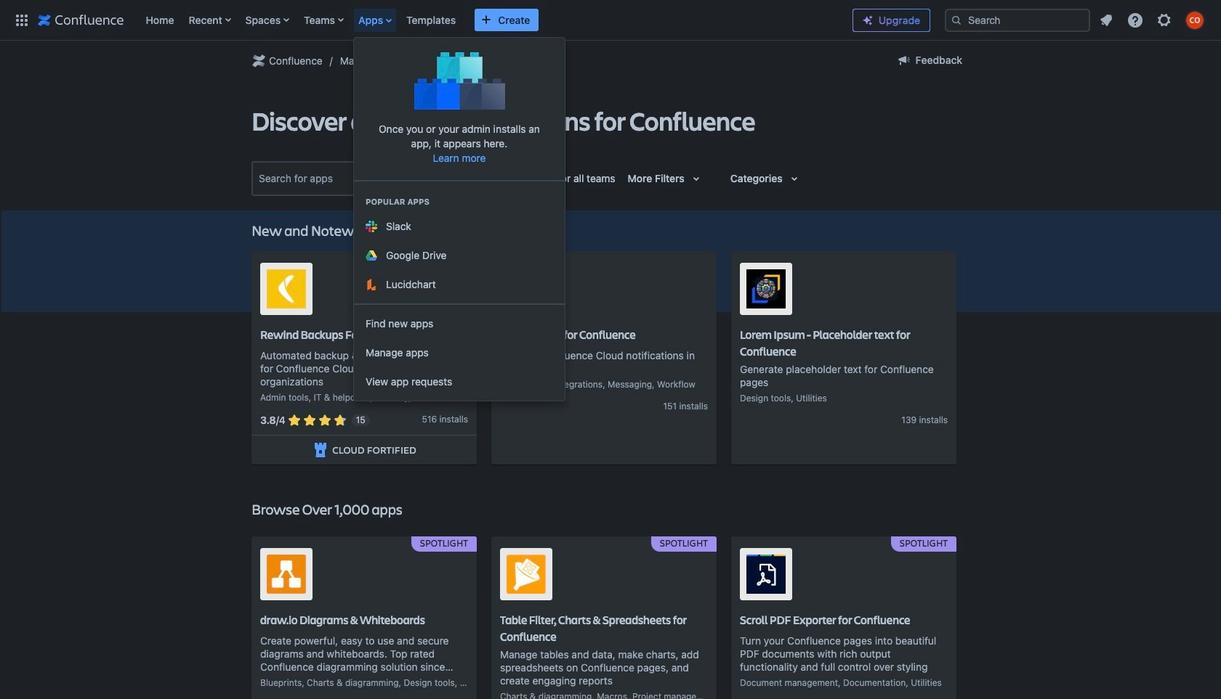 Task type: describe. For each thing, give the bounding box(es) containing it.
list for appswitcher icon
[[138, 0, 841, 40]]

1 group from the top
[[354, 180, 565, 304]]

cloud fortified app badge image
[[312, 442, 329, 459]]

google chat for confluence image
[[507, 270, 546, 309]]

Search field
[[945, 8, 1090, 32]]

list for premium icon at right top
[[1093, 7, 1212, 33]]

googledriveapp logo image
[[366, 251, 377, 261]]

table filter, charts & spreadsheets for confluence image
[[507, 555, 546, 594]]

lucidchartapp logo image
[[366, 279, 377, 291]]

slackforatlassianapp logo image
[[366, 221, 377, 233]]

premium image
[[862, 15, 874, 26]]

scroll pdf exporter for confluence image
[[746, 555, 786, 594]]

search image
[[951, 14, 962, 26]]



Task type: vqa. For each thing, say whether or not it's contained in the screenshot.
Help icon
no



Task type: locate. For each thing, give the bounding box(es) containing it.
context icon image
[[250, 52, 267, 70], [250, 52, 267, 70]]

list
[[138, 0, 841, 40], [1093, 7, 1212, 33]]

list item
[[354, 0, 398, 40]]

draw.io diagrams & whiteboards image
[[267, 555, 306, 594]]

1 horizontal spatial list
[[1093, 7, 1212, 33]]

None search field
[[945, 8, 1090, 32]]

0 horizontal spatial list
[[138, 0, 841, 40]]

group
[[354, 180, 565, 304], [354, 304, 565, 401]]

confluence image
[[38, 11, 124, 29], [38, 11, 124, 29]]

appswitcher icon image
[[13, 11, 31, 29]]

heading
[[354, 196, 565, 208]]

lorem ipsum - placeholder text for confluence image
[[746, 270, 786, 309]]

Search for apps field
[[254, 166, 430, 192]]

2 group from the top
[[354, 304, 565, 401]]

banner
[[0, 0, 1221, 44]]

help icon image
[[1127, 11, 1144, 29]]

rewind backups for confluence image
[[267, 270, 306, 309]]

global element
[[9, 0, 841, 40]]

settings icon image
[[1156, 11, 1173, 29]]

notification icon image
[[1098, 11, 1115, 29]]



